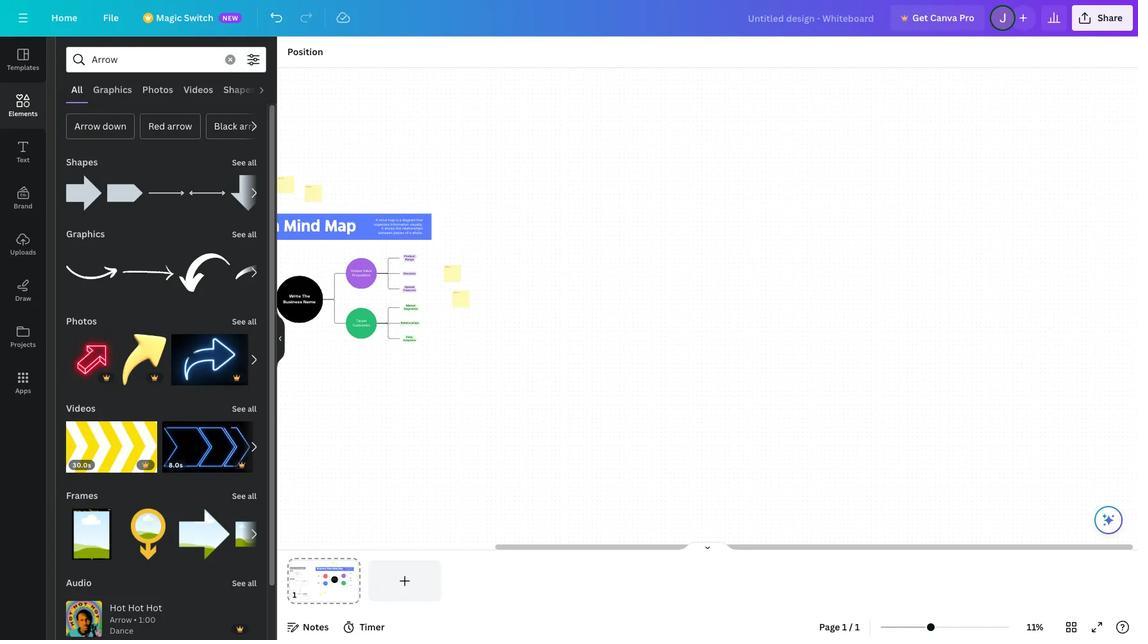 Task type: vqa. For each thing, say whether or not it's contained in the screenshot.
the left 2
no



Task type: locate. For each thing, give the bounding box(es) containing it.
is
[[396, 218, 398, 222]]

special
[[405, 286, 414, 289]]

arrow
[[74, 120, 100, 132], [110, 615, 132, 626]]

shapes
[[223, 83, 255, 96], [66, 156, 98, 168]]

arrow for arrow • 1:00 dance
[[110, 615, 132, 626]]

4 all from the top
[[248, 404, 257, 414]]

6 see from the top
[[232, 578, 246, 589]]

0 horizontal spatial arrow
[[74, 120, 100, 132]]

arrow • 1:00 dance
[[110, 615, 156, 637]]

arrow inside 'button'
[[74, 120, 100, 132]]

red arrow button
[[140, 114, 201, 139]]

5 all from the top
[[248, 491, 257, 502]]

hide image
[[277, 308, 285, 369]]

0 vertical spatial videos
[[184, 83, 213, 96]]

arrow
[[167, 120, 192, 132], [239, 120, 264, 132]]

1 horizontal spatial audio button
[[260, 78, 296, 102]]

5 see all from the top
[[232, 491, 257, 502]]

3 see from the top
[[232, 316, 246, 327]]

all for shapes
[[248, 157, 257, 168]]

1 horizontal spatial hot
[[128, 602, 144, 614]]

videos button up the black
[[178, 78, 218, 102]]

apps button
[[0, 360, 46, 406]]

shapes button down arrow down 'button'
[[65, 149, 99, 175]]

see all button down black arrow button
[[231, 149, 258, 175]]

all down the arrow block right frame "image"
[[248, 578, 257, 589]]

5 see all button from the top
[[231, 483, 258, 509]]

graphics button
[[88, 78, 137, 102], [65, 221, 106, 247]]

side panel tab list
[[0, 37, 46, 406]]

all for graphics
[[248, 229, 257, 240]]

brand
[[14, 201, 33, 210]]

1 see all from the top
[[232, 157, 257, 168]]

photos button down brushstroke arrow rapid curved long image
[[65, 309, 98, 334]]

see all button for graphics
[[231, 221, 258, 247]]

graphics button down arrow right image
[[65, 221, 106, 247]]

all for videos
[[248, 404, 257, 414]]

add this line to the canvas image
[[148, 175, 184, 211], [189, 175, 225, 211]]

see all up the arrow block right frame "image"
[[232, 491, 257, 502]]

see all left hide image
[[232, 316, 257, 327]]

videos
[[184, 83, 213, 96], [66, 402, 96, 414]]

8.0s group
[[162, 414, 253, 473]]

photos up neon red 3d isometric right arrow image
[[66, 315, 97, 327]]

audio button
[[260, 78, 296, 102], [65, 570, 93, 596]]

all up the arrow block right frame "image"
[[248, 491, 257, 502]]

circle image frame with arrow frame image
[[123, 509, 174, 560]]

1 horizontal spatial videos button
[[178, 78, 218, 102]]

red
[[148, 120, 165, 132]]

pieces
[[394, 231, 404, 235]]

brand button
[[0, 175, 46, 221]]

videos button down neon red 3d isometric right arrow image
[[65, 396, 97, 422]]

0 horizontal spatial shapes button
[[65, 149, 99, 175]]

see all down arrow neon image
[[232, 404, 257, 414]]

arrow right 'red'
[[167, 120, 192, 132]]

hot
[[110, 602, 126, 614], [128, 602, 144, 614], [146, 602, 162, 614]]

2 arrow from the left
[[239, 120, 264, 132]]

1 horizontal spatial a
[[409, 231, 411, 235]]

6 see all button from the top
[[231, 570, 258, 596]]

yellow illuminated arrow image
[[253, 334, 333, 386]]

see all for audio
[[232, 578, 257, 589]]

photos
[[142, 83, 173, 96], [66, 315, 97, 327]]

1 horizontal spatial audio
[[265, 83, 291, 96]]

0 vertical spatial photos button
[[137, 78, 178, 102]]

all left hide image
[[248, 316, 257, 327]]

product
[[404, 255, 415, 258]]

8.0s
[[169, 461, 183, 470]]

photos button down search elements 'search field'
[[137, 78, 178, 102]]

add this line to the canvas image left arrow down image
[[189, 175, 225, 211]]

early
[[406, 335, 413, 338]]

6 all from the top
[[248, 578, 257, 589]]

arrow neon image
[[171, 334, 248, 386]]

4 see from the top
[[232, 404, 246, 414]]

1 right /
[[855, 621, 860, 633]]

3 hot from the left
[[146, 602, 162, 614]]

it
[[381, 226, 384, 230]]

features
[[404, 289, 416, 292]]

all
[[248, 157, 257, 168], [248, 229, 257, 240], [248, 316, 257, 327], [248, 404, 257, 414], [248, 491, 257, 502], [248, 578, 257, 589]]

information
[[391, 222, 409, 226]]

3 see all button from the top
[[231, 309, 258, 334]]

6 see all from the top
[[232, 578, 257, 589]]

0 horizontal spatial audio button
[[65, 570, 93, 596]]

0 vertical spatial photos
[[142, 83, 173, 96]]

a
[[399, 218, 401, 222], [409, 231, 411, 235]]

2 horizontal spatial hot
[[146, 602, 162, 614]]

1 horizontal spatial add this line to the canvas image
[[189, 175, 225, 211]]

photos down search elements 'search field'
[[142, 83, 173, 96]]

arrow right the black
[[239, 120, 264, 132]]

add this line to the canvas image right arrow block right image
[[148, 175, 184, 211]]

1 vertical spatial shapes
[[66, 156, 98, 168]]

see up the arrow block right frame "image"
[[232, 491, 246, 502]]

all up arrow down image
[[248, 157, 257, 168]]

1 vertical spatial photos
[[66, 315, 97, 327]]

of
[[405, 231, 408, 235]]

0 horizontal spatial audio
[[66, 577, 92, 589]]

shapes up black arrow
[[223, 83, 255, 96]]

1 horizontal spatial 1
[[855, 621, 860, 633]]

1 horizontal spatial shapes
[[223, 83, 255, 96]]

arrow for arrow down
[[74, 120, 100, 132]]

0 horizontal spatial photos
[[66, 315, 97, 327]]

all for frames
[[248, 491, 257, 502]]

photos button
[[137, 78, 178, 102], [65, 309, 98, 334]]

adopters
[[403, 339, 416, 341]]

audio
[[265, 83, 291, 96], [66, 577, 92, 589]]

see all button down arrow neon image
[[231, 396, 258, 422]]

see all button down the arrow block right frame "image"
[[231, 570, 258, 596]]

0 vertical spatial graphics
[[93, 83, 132, 96]]

videos up red arrow
[[184, 83, 213, 96]]

arrow left the down
[[74, 120, 100, 132]]

11% button
[[1014, 617, 1056, 638]]

videos button
[[178, 78, 218, 102], [65, 396, 97, 422]]

see all button for videos
[[231, 396, 258, 422]]

1 vertical spatial audio button
[[65, 570, 93, 596]]

uploads
[[10, 248, 36, 257]]

1 horizontal spatial photos
[[142, 83, 173, 96]]

1 vertical spatial videos button
[[65, 396, 97, 422]]

notes
[[303, 621, 329, 633]]

notes button
[[282, 617, 334, 638]]

graphics up brushstroke arrow rapid curved long image
[[66, 228, 105, 240]]

1 horizontal spatial arrow
[[110, 615, 132, 626]]

graphics right all
[[93, 83, 132, 96]]

1 1 from the left
[[842, 621, 847, 633]]

0 horizontal spatial videos button
[[65, 396, 97, 422]]

arrow left •
[[110, 615, 132, 626]]

see all button right arrow right frame image
[[231, 483, 258, 509]]

a mind map is a diagram that organizes information visually. it shows the relationships between pieces of a whole.
[[374, 218, 423, 235]]

shapes button up black arrow
[[218, 78, 260, 102]]

position button
[[282, 42, 328, 62]]

home
[[51, 12, 77, 24]]

templates button
[[0, 37, 46, 83]]

1 left /
[[842, 621, 847, 633]]

see all button down arrow down image
[[231, 221, 258, 247]]

page 1 / 1
[[819, 621, 860, 633]]

black
[[214, 120, 237, 132]]

see all button for shapes
[[231, 149, 258, 175]]

0 horizontal spatial 1
[[842, 621, 847, 633]]

4 see all from the top
[[232, 404, 257, 414]]

0 vertical spatial shapes
[[223, 83, 255, 96]]

see all button left hide image
[[231, 309, 258, 334]]

hot up •
[[128, 602, 144, 614]]

arrow for red arrow
[[167, 120, 192, 132]]

1 vertical spatial audio
[[66, 577, 92, 589]]

see all up arrow down image
[[232, 157, 257, 168]]

hot up 1:00
[[146, 602, 162, 614]]

arrow down button
[[66, 114, 135, 139]]

arrow right image
[[66, 175, 102, 211]]

0 vertical spatial arrow
[[74, 120, 100, 132]]

graphics
[[93, 83, 132, 96], [66, 228, 105, 240]]

0 horizontal spatial a
[[399, 218, 401, 222]]

2 see all button from the top
[[231, 221, 258, 247]]

brushstroke arrow rapid curved long image
[[66, 247, 117, 298]]

all up brushstroke arrow smooth curve down small image
[[248, 229, 257, 240]]

see down arrow down image
[[232, 229, 246, 240]]

market segments
[[404, 304, 418, 310]]

see down arrow neon image
[[232, 404, 246, 414]]

2 all from the top
[[248, 229, 257, 240]]

all down yellow illuminated arrow image
[[248, 404, 257, 414]]

shapes button
[[218, 78, 260, 102], [65, 149, 99, 175]]

hot up arrow • 1:00 dance
[[110, 602, 126, 614]]

black arrow
[[214, 120, 264, 132]]

1 arrow from the left
[[167, 120, 192, 132]]

0 horizontal spatial add this line to the canvas image
[[148, 175, 184, 211]]

brushstroke arrow smooth curve down small image
[[235, 247, 287, 298]]

0 horizontal spatial hot
[[110, 602, 126, 614]]

a right the is
[[399, 218, 401, 222]]

see all
[[232, 157, 257, 168], [232, 229, 257, 240], [232, 316, 257, 327], [232, 404, 257, 414], [232, 491, 257, 502], [232, 578, 257, 589]]

1 vertical spatial a
[[409, 231, 411, 235]]

0 vertical spatial audio
[[265, 83, 291, 96]]

shapes up arrow right image
[[66, 156, 98, 168]]

3 see all from the top
[[232, 316, 257, 327]]

2 see all from the top
[[232, 229, 257, 240]]

see up arrow down image
[[232, 157, 246, 168]]

0 horizontal spatial photos button
[[65, 309, 98, 334]]

audio down the medium format frame portrait arrows image
[[66, 577, 92, 589]]

1 horizontal spatial shapes button
[[218, 78, 260, 102]]

1 see from the top
[[232, 157, 246, 168]]

dance
[[110, 626, 133, 637]]

group
[[66, 167, 102, 211], [107, 167, 143, 211], [230, 175, 266, 211], [66, 239, 117, 298], [179, 239, 230, 298], [235, 247, 287, 298], [66, 327, 118, 386], [123, 327, 166, 386], [171, 327, 248, 386], [66, 501, 117, 560], [123, 501, 174, 560], [179, 501, 230, 560], [235, 509, 287, 560]]

visually.
[[410, 222, 423, 226]]

2 1 from the left
[[855, 621, 860, 633]]

pro
[[959, 12, 974, 24]]

audio button down position dropdown button on the left top
[[260, 78, 296, 102]]

1
[[842, 621, 847, 633], [855, 621, 860, 633]]

the
[[396, 226, 401, 230]]

see
[[232, 157, 246, 168], [232, 229, 246, 240], [232, 316, 246, 327], [232, 404, 246, 414], [232, 491, 246, 502], [232, 578, 246, 589]]

audio button down the medium format frame portrait arrows image
[[65, 570, 93, 596]]

magic switch
[[156, 12, 213, 24]]

relationships
[[401, 322, 419, 325]]

see all down arrow down image
[[232, 229, 257, 240]]

3 all from the top
[[248, 316, 257, 327]]

4 see all button from the top
[[231, 396, 258, 422]]

range
[[405, 258, 414, 261]]

2 see from the top
[[232, 229, 246, 240]]

0 horizontal spatial arrow
[[167, 120, 192, 132]]

arrow inside arrow • 1:00 dance
[[110, 615, 132, 626]]

all for photos
[[248, 316, 257, 327]]

between
[[378, 231, 393, 235]]

file
[[103, 12, 119, 24]]

see all down the arrow block right frame "image"
[[232, 578, 257, 589]]

graphics button right all
[[88, 78, 137, 102]]

1 see all button from the top
[[231, 149, 258, 175]]

videos down neon red 3d isometric right arrow image
[[66, 402, 96, 414]]

main menu bar
[[0, 0, 1138, 37]]

1 vertical spatial videos
[[66, 402, 96, 414]]

5 see from the top
[[232, 491, 246, 502]]

audio down position dropdown button on the left top
[[265, 83, 291, 96]]

1 horizontal spatial arrow
[[239, 120, 264, 132]]

a right of in the top of the page
[[409, 231, 411, 235]]

1 all from the top
[[248, 157, 257, 168]]

see down the arrow block right frame "image"
[[232, 578, 246, 589]]

1 vertical spatial arrow
[[110, 615, 132, 626]]

see left hide image
[[232, 316, 246, 327]]

get canva pro
[[912, 12, 974, 24]]



Task type: describe. For each thing, give the bounding box(es) containing it.
file button
[[93, 5, 129, 31]]

map
[[388, 218, 395, 222]]

see all for frames
[[232, 491, 257, 502]]

organizes
[[374, 222, 390, 226]]

share button
[[1072, 5, 1133, 31]]

Page title text field
[[302, 589, 307, 602]]

timer
[[360, 621, 385, 633]]

draw button
[[0, 268, 46, 314]]

that
[[416, 218, 423, 222]]

see for graphics
[[232, 229, 246, 240]]

see for photos
[[232, 316, 246, 327]]

canva
[[930, 12, 957, 24]]

new
[[222, 13, 239, 22]]

1 vertical spatial graphics
[[66, 228, 105, 240]]

relationships
[[402, 226, 423, 230]]

switch
[[184, 12, 213, 24]]

1 horizontal spatial photos button
[[137, 78, 178, 102]]

0 vertical spatial graphics button
[[88, 78, 137, 102]]

draw
[[15, 294, 31, 303]]

Search elements search field
[[92, 47, 217, 72]]

apps
[[15, 386, 31, 395]]

0 vertical spatial shapes button
[[218, 78, 260, 102]]

uploads button
[[0, 221, 46, 268]]

brushstroke arrow smooth curve down image
[[179, 247, 230, 298]]

1 hot from the left
[[110, 602, 126, 614]]

dance, 60 seconds element
[[110, 615, 156, 637]]

hide pages image
[[677, 541, 738, 552]]

arrow block right frame image
[[235, 509, 287, 560]]

0 vertical spatial a
[[399, 218, 401, 222]]

30.0s group
[[66, 414, 157, 473]]

projects button
[[0, 314, 46, 360]]

text button
[[0, 129, 46, 175]]

see all button for frames
[[231, 483, 258, 509]]

black arrow button
[[206, 114, 273, 139]]

0 horizontal spatial videos
[[66, 402, 96, 414]]

0 horizontal spatial shapes
[[66, 156, 98, 168]]

elements button
[[0, 83, 46, 129]]

services
[[404, 272, 415, 275]]

medium format frame portrait arrows image
[[66, 509, 117, 560]]

arrow block right image
[[107, 175, 143, 211]]

get canva pro button
[[891, 5, 985, 31]]

3d arrow icon image
[[123, 334, 166, 386]]

arrow for black arrow
[[239, 120, 264, 132]]

1 add this line to the canvas image from the left
[[148, 175, 184, 211]]

see all for photos
[[232, 316, 257, 327]]

templates
[[7, 63, 39, 72]]

1 vertical spatial graphics button
[[65, 221, 106, 247]]

shows
[[385, 226, 395, 230]]

mind
[[379, 218, 387, 222]]

all button
[[66, 78, 88, 102]]

market
[[406, 304, 416, 307]]

magic
[[156, 12, 182, 24]]

30.0s
[[72, 461, 91, 470]]

timer button
[[339, 617, 390, 638]]

frames button
[[65, 483, 99, 509]]

home link
[[41, 5, 88, 31]]

neon red 3d isometric right arrow image
[[66, 334, 118, 386]]

a
[[376, 218, 378, 222]]

/
[[849, 621, 853, 633]]

frames
[[66, 490, 98, 502]]

1 vertical spatial shapes button
[[65, 149, 99, 175]]

whole.
[[412, 231, 423, 235]]

hot hot hot
[[110, 602, 162, 614]]

see all for shapes
[[232, 157, 257, 168]]

see for audio
[[232, 578, 246, 589]]

arrow down
[[74, 120, 126, 132]]

1:00
[[139, 615, 156, 626]]

see for shapes
[[232, 157, 246, 168]]

Design title text field
[[738, 5, 886, 31]]

elements
[[9, 109, 38, 118]]

1 vertical spatial photos button
[[65, 309, 98, 334]]

red arrow
[[148, 120, 192, 132]]

share
[[1098, 12, 1123, 24]]

position
[[287, 46, 323, 58]]

2 hot from the left
[[128, 602, 144, 614]]

see for videos
[[232, 404, 246, 414]]

1 horizontal spatial videos
[[184, 83, 213, 96]]

all for audio
[[248, 578, 257, 589]]

all
[[71, 83, 83, 96]]

text
[[17, 155, 30, 164]]

product range
[[404, 255, 415, 261]]

arrow down image
[[230, 175, 266, 211]]

early adopters
[[403, 335, 416, 341]]

canva assistant image
[[1101, 513, 1116, 528]]

see all for graphics
[[232, 229, 257, 240]]

see all button for photos
[[231, 309, 258, 334]]

special features
[[404, 286, 416, 292]]

down
[[103, 120, 126, 132]]

see for frames
[[232, 491, 246, 502]]

arrow right frame image
[[179, 509, 230, 560]]

0 vertical spatial videos button
[[178, 78, 218, 102]]

11%
[[1027, 621, 1044, 633]]

2 add this line to the canvas image from the left
[[189, 175, 225, 211]]

•
[[134, 615, 137, 626]]

see all for videos
[[232, 404, 257, 414]]

get
[[912, 12, 928, 24]]

0 vertical spatial audio button
[[260, 78, 296, 102]]

segments
[[404, 308, 418, 310]]

diagram
[[402, 218, 415, 222]]

page 1 image
[[287, 561, 360, 602]]

see all button for audio
[[231, 570, 258, 596]]

projects
[[10, 340, 36, 349]]

page
[[819, 621, 840, 633]]



